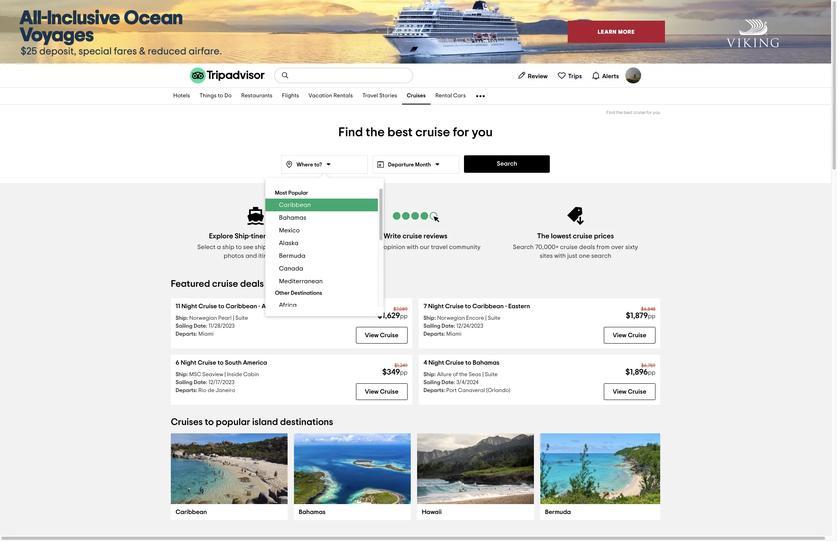 Task type: locate. For each thing, give the bounding box(es) containing it.
cruise up just at the top right of page
[[560, 244, 578, 250]]

miami inside ship : norwegian encore | suite sailing date: 12/24/2023 departs: miami
[[446, 331, 462, 337]]

0 horizontal spatial for
[[453, 126, 469, 139]]

best down profile picture
[[624, 110, 633, 115]]

caribbean
[[279, 202, 311, 208], [226, 303, 257, 310], [473, 303, 504, 310], [176, 509, 207, 515]]

view for $349
[[365, 389, 379, 395]]

1 vertical spatial find
[[339, 126, 363, 139]]

norwegian inside ship : norwegian pearl | suite sailing date: 11/28/2023 departs: miami
[[189, 316, 217, 321]]

cruise up 11 night cruise to caribbean - all at the bottom of page
[[212, 279, 238, 289]]

1 horizontal spatial ship
[[255, 244, 267, 250]]

best up departure on the top left of the page
[[388, 126, 413, 139]]

pp down the $1,249
[[400, 370, 408, 376]]

- left all
[[258, 303, 260, 310]]

to
[[218, 93, 223, 99], [236, 244, 242, 250], [218, 303, 224, 310], [465, 303, 471, 310], [218, 360, 224, 366], [465, 360, 471, 366], [205, 418, 214, 427]]

miami down 11/28/2023
[[198, 331, 214, 337]]

cruises
[[407, 93, 426, 99], [171, 418, 203, 427]]

0 horizontal spatial with
[[407, 244, 419, 250]]

destinations
[[291, 290, 322, 296]]

do
[[225, 93, 232, 99]]

1 horizontal spatial find the best cruise for you
[[607, 110, 660, 115]]

explore
[[209, 233, 233, 240]]

1 vertical spatial bermuda
[[545, 509, 571, 515]]

see
[[243, 244, 253, 250]]

view cruise down $349
[[365, 389, 399, 395]]

: inside 'ship : allure of the seas | suite sailing date: 3/4/2024 departs: port canaveral (orlando)'
[[435, 372, 436, 378]]

view cruise down $1,629
[[365, 332, 399, 339]]

7
[[424, 303, 427, 310]]

0 vertical spatial find the best cruise for you
[[607, 110, 660, 115]]

1 horizontal spatial find
[[607, 110, 615, 115]]

1 horizontal spatial norwegian
[[437, 316, 465, 321]]

0 horizontal spatial -
[[258, 303, 260, 310]]

1 horizontal spatial deals
[[579, 244, 595, 250]]

to up the pearl on the bottom left of the page
[[218, 303, 224, 310]]

suite right encore
[[488, 316, 501, 321]]

restaurants link
[[237, 88, 277, 105]]

0 vertical spatial bahamas
[[279, 215, 306, 221]]

cruise down profile picture
[[634, 110, 646, 115]]

bermuda
[[279, 253, 305, 259], [545, 509, 571, 515]]

ship down ship‑tinerary™
[[255, 244, 267, 250]]

| right seas
[[482, 372, 484, 378]]

suite right seas
[[485, 372, 498, 378]]

hawaii
[[422, 509, 442, 515]]

find down alerts
[[607, 110, 615, 115]]

0 horizontal spatial norwegian
[[189, 316, 217, 321]]

0 horizontal spatial you
[[472, 126, 493, 139]]

flights
[[282, 93, 299, 99]]

ship inside ship : msc seaview | inside cabin sailing date: 12/17/2023 departs: rio de janeiro
[[176, 372, 187, 378]]

: inside ship : norwegian encore | suite sailing date: 12/24/2023 departs: miami
[[435, 316, 436, 321]]

2 ship from the left
[[255, 244, 267, 250]]

1 horizontal spatial the
[[459, 372, 468, 378]]

departs: left rio
[[176, 388, 197, 393]]

sailing down "msc"
[[176, 380, 193, 385]]

sailing down allure
[[424, 380, 441, 385]]

cruise down $1,629
[[380, 332, 399, 339]]

bahamas link
[[299, 509, 326, 515]]

suite inside ship : norwegian encore | suite sailing date: 12/24/2023 departs: miami
[[488, 316, 501, 321]]

0 horizontal spatial ship
[[222, 244, 234, 250]]

deals
[[579, 244, 595, 250], [240, 279, 264, 289]]

suite
[[235, 316, 248, 321], [488, 316, 501, 321], [485, 372, 498, 378]]

ship : allure of the seas | suite sailing date: 3/4/2024 departs: port canaveral (orlando)
[[424, 372, 510, 393]]

0 vertical spatial bermuda
[[279, 253, 305, 259]]

sailing down 11 at the left bottom of the page
[[176, 323, 193, 329]]

$1,896
[[626, 368, 648, 376]]

0 vertical spatial deals
[[579, 244, 595, 250]]

70,000+
[[535, 244, 559, 250]]

cruise up month
[[415, 126, 450, 139]]

reviews
[[424, 233, 448, 240]]

pp
[[400, 314, 408, 319], [648, 314, 656, 319], [400, 370, 408, 376], [648, 370, 656, 376]]

find the best cruise for you
[[607, 110, 660, 115], [339, 126, 493, 139]]

suite inside ship : norwegian pearl | suite sailing date: 11/28/2023 departs: miami
[[235, 316, 248, 321]]

with
[[407, 244, 419, 250], [554, 253, 566, 259]]

| right the pearl on the bottom left of the page
[[233, 316, 234, 321]]

departs: inside ship : norwegian pearl | suite sailing date: 11/28/2023 departs: miami
[[176, 331, 197, 337]]

deals up all
[[240, 279, 264, 289]]

cruises left rental at the right top
[[407, 93, 426, 99]]

with left our
[[407, 244, 419, 250]]

to left see at top left
[[236, 244, 242, 250]]

1 vertical spatial best
[[388, 126, 413, 139]]

2 vertical spatial the
[[459, 372, 468, 378]]

ship
[[176, 316, 187, 321], [424, 316, 435, 321], [176, 372, 187, 378], [424, 372, 435, 378]]

1 vertical spatial deals
[[240, 279, 264, 289]]

where
[[297, 162, 313, 168]]

None search field
[[275, 68, 412, 83]]

| inside ship : norwegian pearl | suite sailing date: 11/28/2023 departs: miami
[[233, 316, 234, 321]]

0 horizontal spatial deals
[[240, 279, 264, 289]]

7 night cruise to caribbean - eastern
[[424, 303, 530, 310]]

all
[[262, 303, 269, 310]]

0 vertical spatial with
[[407, 244, 419, 250]]

rentals
[[334, 93, 353, 99]]

search inside the lowest cruise prices search 70,000+ cruise deals from over sixty sites with just one search
[[513, 244, 534, 250]]

popular
[[216, 418, 250, 427]]

1 horizontal spatial miami
[[446, 331, 462, 337]]

norwegian up 12/24/2023
[[437, 316, 465, 321]]

ship down 4
[[424, 372, 435, 378]]

vacation rentals link
[[304, 88, 358, 105]]

cabin
[[243, 372, 259, 378]]

allure
[[437, 372, 452, 378]]

travel
[[431, 244, 448, 250]]

the down "travel stories" link at the top left
[[366, 126, 385, 139]]

just
[[567, 253, 578, 259]]

night right "7"
[[428, 303, 444, 310]]

with left just at the top right of page
[[554, 253, 566, 259]]

view cruise down '$1,896' at the right of the page
[[613, 389, 647, 395]]

pp for $1,629
[[400, 314, 408, 319]]

2 miami from the left
[[446, 331, 462, 337]]

norwegian
[[189, 316, 217, 321], [437, 316, 465, 321]]

the right of
[[459, 372, 468, 378]]

1 vertical spatial search
[[513, 244, 534, 250]]

cruise up ship : norwegian pearl | suite sailing date: 11/28/2023 departs: miami
[[199, 303, 217, 310]]

pp inside $6,759 $1,896 pp
[[648, 370, 656, 376]]

1 horizontal spatial bermuda
[[545, 509, 571, 515]]

tripadvisor image
[[190, 68, 265, 83]]

pp down $7,089
[[400, 314, 408, 319]]

write cruise reviews share your opinion with our travel community
[[351, 233, 481, 250]]

rental cars link
[[431, 88, 471, 105]]

1 horizontal spatial for
[[647, 110, 652, 115]]

cruises link
[[402, 88, 431, 105]]

you
[[653, 110, 660, 115], [472, 126, 493, 139]]

1 vertical spatial with
[[554, 253, 566, 259]]

ship down 11 at the left bottom of the page
[[176, 316, 187, 321]]

- for $1,879
[[505, 303, 507, 310]]

departs: down "7"
[[424, 331, 445, 337]]

ship inside ship : norwegian pearl | suite sailing date: 11/28/2023 departs: miami
[[176, 316, 187, 321]]

-
[[258, 303, 260, 310], [505, 303, 507, 310]]

$6,759 $1,896 pp
[[626, 363, 656, 376]]

date: up rio
[[194, 380, 207, 385]]

canaveral
[[458, 388, 485, 393]]

find the best cruise for you up departure month
[[339, 126, 493, 139]]

cruise
[[634, 110, 646, 115], [415, 126, 450, 139], [403, 233, 422, 240], [573, 233, 593, 240], [560, 244, 578, 250], [212, 279, 238, 289]]

12/24/2023
[[456, 323, 483, 329]]

view for $1,629
[[365, 332, 379, 339]]

pp for $1,896
[[648, 370, 656, 376]]

| inside 'ship : allure of the seas | suite sailing date: 3/4/2024 departs: port canaveral (orlando)'
[[482, 372, 484, 378]]

| inside ship : norwegian encore | suite sailing date: 12/24/2023 departs: miami
[[485, 316, 487, 321]]

night right 4
[[429, 360, 444, 366]]

0 horizontal spatial cruises
[[171, 418, 203, 427]]

ship inside 'ship : allure of the seas | suite sailing date: 3/4/2024 departs: port canaveral (orlando)'
[[424, 372, 435, 378]]

pp inside $6,848 $1,879 pp
[[648, 314, 656, 319]]

ship down "7"
[[424, 316, 435, 321]]

| for $1,629
[[233, 316, 234, 321]]

cruises for cruises
[[407, 93, 426, 99]]

1 miami from the left
[[198, 331, 214, 337]]

0 horizontal spatial miami
[[198, 331, 214, 337]]

cruises to popular island destinations
[[171, 418, 333, 427]]

ship
[[222, 244, 234, 250], [255, 244, 267, 250]]

travel stories link
[[358, 88, 402, 105]]

to left south
[[218, 360, 224, 366]]

find
[[607, 110, 615, 115], [339, 126, 363, 139]]

search
[[497, 161, 517, 167], [513, 244, 534, 250]]

1 horizontal spatial cruises
[[407, 93, 426, 99]]

over
[[611, 244, 624, 250]]

south
[[225, 360, 242, 366]]

date:
[[194, 323, 207, 329], [442, 323, 455, 329], [194, 380, 207, 385], [442, 380, 455, 385]]

month
[[415, 162, 431, 168]]

1 vertical spatial bahamas
[[473, 360, 500, 366]]

0 vertical spatial you
[[653, 110, 660, 115]]

1 vertical spatial find the best cruise for you
[[339, 126, 493, 139]]

best
[[624, 110, 633, 115], [388, 126, 413, 139]]

night right '6'
[[181, 360, 196, 366]]

1 norwegian from the left
[[189, 316, 217, 321]]

| up 12/17/2023 in the left of the page
[[224, 372, 226, 378]]

2 horizontal spatial the
[[616, 110, 623, 115]]

pp inside $1,249 $349 pp
[[400, 370, 408, 376]]

encore
[[466, 316, 484, 321]]

cruise up of
[[446, 360, 464, 366]]

date: inside 'ship : allure of the seas | suite sailing date: 3/4/2024 departs: port canaveral (orlando)'
[[442, 380, 455, 385]]

norwegian up 11/28/2023
[[189, 316, 217, 321]]

cruises inside 'link'
[[407, 93, 426, 99]]

lowest
[[551, 233, 572, 240]]

night right 11 at the left bottom of the page
[[182, 303, 197, 310]]

sailing inside 'ship : allure of the seas | suite sailing date: 3/4/2024 departs: port canaveral (orlando)'
[[424, 380, 441, 385]]

date: up port
[[442, 380, 455, 385]]

4 night cruise to bahamas
[[424, 360, 500, 366]]

cruise up our
[[403, 233, 422, 240]]

to left popular
[[205, 418, 214, 427]]

mediterranean
[[279, 278, 323, 285]]

other destinations
[[275, 290, 322, 296]]

view cruise for $1,896
[[613, 389, 647, 395]]

alerts link
[[588, 68, 622, 83]]

date: left 11/28/2023
[[194, 323, 207, 329]]

0 vertical spatial for
[[647, 110, 652, 115]]

1 vertical spatial cruises
[[171, 418, 203, 427]]

find the best cruise for you down profile picture
[[607, 110, 660, 115]]

norwegian inside ship : norwegian encore | suite sailing date: 12/24/2023 departs: miami
[[437, 316, 465, 321]]

2 - from the left
[[505, 303, 507, 310]]

: inside ship : msc seaview | inside cabin sailing date: 12/17/2023 departs: rio de janeiro
[[187, 372, 188, 378]]

mexico
[[279, 227, 300, 234]]

view cruise down $1,879
[[613, 332, 647, 339]]

norwegian for $1,629
[[189, 316, 217, 321]]

0 horizontal spatial the
[[366, 126, 385, 139]]

| right encore
[[485, 316, 487, 321]]

night for $1,896
[[429, 360, 444, 366]]

pp down $6,759
[[648, 370, 656, 376]]

miami inside ship : norwegian pearl | suite sailing date: 11/28/2023 departs: miami
[[198, 331, 214, 337]]

ship down '6'
[[176, 372, 187, 378]]

date: left 12/24/2023
[[442, 323, 455, 329]]

1 - from the left
[[258, 303, 260, 310]]

1 horizontal spatial you
[[653, 110, 660, 115]]

0 vertical spatial cruises
[[407, 93, 426, 99]]

prices
[[594, 233, 614, 240]]

ship right a
[[222, 244, 234, 250]]

1 horizontal spatial best
[[624, 110, 633, 115]]

hotels link
[[168, 88, 195, 105]]

2 norwegian from the left
[[437, 316, 465, 321]]

most
[[275, 190, 287, 196]]

cruises for cruises to popular island destinations
[[171, 418, 203, 427]]

11/28/2023
[[209, 323, 235, 329]]

| inside ship : msc seaview | inside cabin sailing date: 12/17/2023 departs: rio de janeiro
[[224, 372, 226, 378]]

the lowest cruise prices search 70,000+ cruise deals from over sixty sites with just one search
[[513, 233, 638, 259]]

suite inside 'ship : allure of the seas | suite sailing date: 3/4/2024 departs: port canaveral (orlando)'
[[485, 372, 498, 378]]

6 night cruise to south america
[[176, 360, 267, 366]]

pp inside the "$7,089 $1,629 pp"
[[400, 314, 408, 319]]

deals up one
[[579, 244, 595, 250]]

sailing down "7"
[[424, 323, 441, 329]]

12/17/2023
[[209, 380, 234, 385]]

1 vertical spatial for
[[453, 126, 469, 139]]

ship for $1,879
[[424, 316, 435, 321]]

departs: down 11 at the left bottom of the page
[[176, 331, 197, 337]]

cruises down rio
[[171, 418, 203, 427]]

- left 'eastern' on the right bottom of page
[[505, 303, 507, 310]]

advertisement region
[[0, 0, 831, 64]]

find down rentals
[[339, 126, 363, 139]]

cruise up ship : norwegian encore | suite sailing date: 12/24/2023 departs: miami
[[445, 303, 464, 310]]

seaview
[[202, 372, 223, 378]]

msc
[[189, 372, 201, 378]]

suite right the pearl on the bottom left of the page
[[235, 316, 248, 321]]

: inside ship : norwegian pearl | suite sailing date: 11/28/2023 departs: miami
[[187, 316, 188, 321]]

0 vertical spatial best
[[624, 110, 633, 115]]

ship inside ship : norwegian encore | suite sailing date: 12/24/2023 departs: miami
[[424, 316, 435, 321]]

1 horizontal spatial with
[[554, 253, 566, 259]]

pp down $6,848
[[648, 314, 656, 319]]

one
[[579, 253, 590, 259]]

miami down 12/24/2023
[[446, 331, 462, 337]]

1 horizontal spatial -
[[505, 303, 507, 310]]

departs: left port
[[424, 388, 445, 393]]

cruise
[[199, 303, 217, 310], [445, 303, 464, 310], [380, 332, 399, 339], [628, 332, 647, 339], [198, 360, 216, 366], [446, 360, 464, 366], [380, 389, 399, 395], [628, 389, 647, 395]]

the down alerts
[[616, 110, 623, 115]]

:
[[187, 316, 188, 321], [435, 316, 436, 321], [187, 372, 188, 378], [435, 372, 436, 378]]

featured
[[171, 279, 210, 289]]

cruise down $1,879
[[628, 332, 647, 339]]



Task type: vqa. For each thing, say whether or not it's contained in the screenshot.
- corresponding to $1,879
yes



Task type: describe. For each thing, give the bounding box(es) containing it.
to inside "explore ship‑tinerary™ pages select a ship to see ship details, reviews, photos and itineraries"
[[236, 244, 242, 250]]

$1,249
[[395, 363, 408, 368]]

inside
[[227, 372, 242, 378]]

of
[[453, 372, 458, 378]]

stories
[[379, 93, 397, 99]]

opinion
[[384, 244, 405, 250]]

$6,848 $1,879 pp
[[626, 307, 656, 320]]

night for $1,629
[[182, 303, 197, 310]]

miami for $1,879
[[446, 331, 462, 337]]

: for $1,879
[[435, 316, 436, 321]]

| for $1,879
[[485, 316, 487, 321]]

to?
[[314, 162, 322, 168]]

view cruise for $1,629
[[365, 332, 399, 339]]

$349
[[382, 368, 400, 376]]

destinations
[[280, 418, 333, 427]]

and
[[245, 253, 257, 259]]

date: inside ship : msc seaview | inside cabin sailing date: 12/17/2023 departs: rio de janeiro
[[194, 380, 207, 385]]

with inside the lowest cruise prices search 70,000+ cruise deals from over sixty sites with just one search
[[554, 253, 566, 259]]

africa
[[279, 302, 297, 308]]

ship for $1,629
[[176, 316, 187, 321]]

miami for $1,629
[[198, 331, 214, 337]]

sixty
[[626, 244, 638, 250]]

to up seas
[[465, 360, 471, 366]]

1 ship from the left
[[222, 244, 234, 250]]

trips link
[[554, 68, 585, 83]]

: for $349
[[187, 372, 188, 378]]

$6,848
[[641, 307, 656, 312]]

cruise up seaview
[[198, 360, 216, 366]]

caribbean link
[[176, 509, 207, 515]]

things to do link
[[195, 88, 237, 105]]

0 horizontal spatial bermuda
[[279, 253, 305, 259]]

flights link
[[277, 88, 304, 105]]

hawaii link
[[422, 509, 442, 515]]

4
[[424, 360, 427, 366]]

6
[[176, 360, 179, 366]]

1 vertical spatial you
[[472, 126, 493, 139]]

pearl
[[218, 316, 232, 321]]

seas
[[469, 372, 481, 378]]

port
[[446, 388, 457, 393]]

date: inside ship : norwegian pearl | suite sailing date: 11/28/2023 departs: miami
[[194, 323, 207, 329]]

suite for $1,879
[[488, 316, 501, 321]]

de
[[208, 388, 214, 393]]

(orlando)
[[486, 388, 510, 393]]

date: inside ship : norwegian encore | suite sailing date: 12/24/2023 departs: miami
[[442, 323, 455, 329]]

deals inside the lowest cruise prices search 70,000+ cruise deals from over sixty sites with just one search
[[579, 244, 595, 250]]

community
[[449, 244, 481, 250]]

explore ship‑tinerary™ pages select a ship to see ship details, reviews, photos and itineraries
[[197, 233, 314, 259]]

hotels
[[173, 93, 190, 99]]

night for $349
[[181, 360, 196, 366]]

share
[[351, 244, 368, 250]]

0 vertical spatial search
[[497, 161, 517, 167]]

cars
[[453, 93, 466, 99]]

most popular
[[275, 190, 308, 196]]

departs: inside ship : norwegian encore | suite sailing date: 12/24/2023 departs: miami
[[424, 331, 445, 337]]

0 horizontal spatial find
[[339, 126, 363, 139]]

rio
[[198, 388, 207, 393]]

ship : msc seaview | inside cabin sailing date: 12/17/2023 departs: rio de janeiro
[[176, 372, 259, 393]]

departure
[[388, 162, 414, 168]]

2 vertical spatial bahamas
[[299, 509, 326, 515]]

featured cruise deals
[[171, 279, 264, 289]]

the inside 'ship : allure of the seas | suite sailing date: 3/4/2024 departs: port canaveral (orlando)'
[[459, 372, 468, 378]]

norwegian for $1,879
[[437, 316, 465, 321]]

cruise up one
[[573, 233, 593, 240]]

departs: inside 'ship : allure of the seas | suite sailing date: 3/4/2024 departs: port canaveral (orlando)'
[[424, 388, 445, 393]]

travel stories
[[362, 93, 397, 99]]

photos
[[224, 253, 244, 259]]

to up encore
[[465, 303, 471, 310]]

restaurants
[[241, 93, 273, 99]]

view cruise for $1,879
[[613, 332, 647, 339]]

: for $1,896
[[435, 372, 436, 378]]

other
[[275, 290, 290, 296]]

sailing inside ship : norwegian pearl | suite sailing date: 11/28/2023 departs: miami
[[176, 323, 193, 329]]

eastern
[[508, 303, 530, 310]]

view for $1,879
[[613, 332, 627, 339]]

search image
[[281, 72, 289, 79]]

where to?
[[297, 162, 322, 168]]

night for $1,879
[[428, 303, 444, 310]]

write
[[384, 233, 401, 240]]

alerts
[[602, 73, 619, 79]]

pp for $1,879
[[648, 314, 656, 319]]

$1,249 $349 pp
[[382, 363, 408, 376]]

with inside write cruise reviews share your opinion with our travel community
[[407, 244, 419, 250]]

popular
[[288, 190, 308, 196]]

11
[[176, 303, 180, 310]]

things
[[200, 93, 217, 99]]

view for $1,896
[[613, 389, 627, 395]]

departs: inside ship : msc seaview | inside cabin sailing date: 12/17/2023 departs: rio de janeiro
[[176, 388, 197, 393]]

ship : norwegian pearl | suite sailing date: 11/28/2023 departs: miami
[[176, 316, 248, 337]]

0 vertical spatial find
[[607, 110, 615, 115]]

review link
[[514, 68, 551, 83]]

vacation rentals
[[309, 93, 353, 99]]

pp for $349
[[400, 370, 408, 376]]

ship for $349
[[176, 372, 187, 378]]

trips
[[568, 73, 582, 79]]

profile picture image
[[625, 68, 641, 83]]

canada
[[279, 265, 303, 272]]

america
[[243, 360, 267, 366]]

the
[[537, 233, 550, 240]]

0 horizontal spatial find the best cruise for you
[[339, 126, 493, 139]]

: for $1,629
[[187, 316, 188, 321]]

things to do
[[200, 93, 232, 99]]

- for $1,629
[[258, 303, 260, 310]]

reviews,
[[291, 244, 314, 250]]

review
[[528, 73, 548, 79]]

ship : norwegian encore | suite sailing date: 12/24/2023 departs: miami
[[424, 316, 501, 337]]

0 horizontal spatial best
[[388, 126, 413, 139]]

to left do
[[218, 93, 223, 99]]

search
[[591, 253, 612, 259]]

cruise inside write cruise reviews share your opinion with our travel community
[[403, 233, 422, 240]]

itineraries
[[258, 253, 288, 259]]

1 vertical spatial the
[[366, 126, 385, 139]]

sailing inside ship : msc seaview | inside cabin sailing date: 12/17/2023 departs: rio de janeiro
[[176, 380, 193, 385]]

0 vertical spatial the
[[616, 110, 623, 115]]

vacation
[[309, 93, 332, 99]]

island
[[252, 418, 278, 427]]

sailing inside ship : norwegian encore | suite sailing date: 12/24/2023 departs: miami
[[424, 323, 441, 329]]

3/4/2024
[[456, 380, 479, 385]]

cruise down '$1,896' at the right of the page
[[628, 389, 647, 395]]

travel
[[362, 93, 378, 99]]

ship‑tinerary™
[[235, 233, 280, 240]]

| for $349
[[224, 372, 226, 378]]

our
[[420, 244, 430, 250]]

departure month
[[388, 162, 431, 168]]

cruise down $349
[[380, 389, 399, 395]]

ship for $1,896
[[424, 372, 435, 378]]

sites
[[540, 253, 553, 259]]

$6,759
[[641, 363, 656, 368]]

suite for $1,629
[[235, 316, 248, 321]]

view cruise for $349
[[365, 389, 399, 395]]



